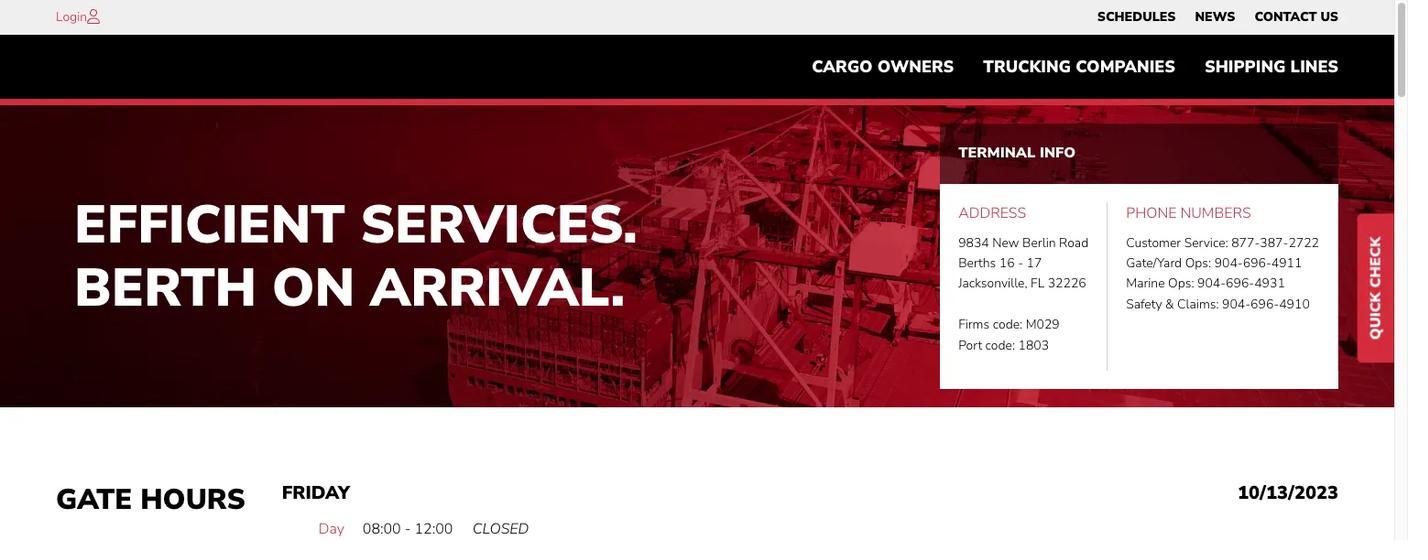 Task type: describe. For each thing, give the bounding box(es) containing it.
customer service: 877-387-2722 gate/yard ops: 904-696-4911 marine ops: 904-696-4931 safety & claims: 904-696-4910
[[1126, 234, 1319, 313]]

0 vertical spatial 696-
[[1243, 255, 1271, 272]]

menu bar containing cargo owners
[[797, 49, 1353, 86]]

0 vertical spatial ops:
[[1185, 255, 1211, 272]]

&
[[1165, 296, 1174, 313]]

us
[[1321, 8, 1339, 26]]

fl
[[1031, 275, 1045, 293]]

4910
[[1279, 296, 1310, 313]]

quick check
[[1366, 237, 1386, 340]]

1 vertical spatial 904-
[[1197, 275, 1226, 293]]

companies
[[1076, 56, 1175, 78]]

efficient
[[74, 188, 345, 261]]

4931
[[1254, 275, 1285, 293]]

4911
[[1271, 255, 1302, 272]]

gate hours
[[56, 481, 245, 519]]

1 vertical spatial -
[[405, 519, 411, 540]]

trucking
[[983, 56, 1071, 78]]

on
[[272, 252, 355, 324]]

quick check link
[[1358, 214, 1394, 363]]

contact us
[[1255, 8, 1339, 26]]

service:
[[1184, 234, 1228, 252]]

contact
[[1255, 8, 1317, 26]]

schedules link
[[1097, 5, 1176, 30]]

quick
[[1366, 292, 1386, 340]]

1 vertical spatial code:
[[985, 337, 1015, 354]]

9834
[[958, 234, 989, 252]]

schedules
[[1097, 8, 1176, 26]]

day
[[318, 519, 344, 540]]

contact us link
[[1255, 5, 1339, 30]]

m029
[[1026, 316, 1060, 334]]

12:00
[[415, 519, 453, 540]]

firms code:  m029 port code:  1803
[[958, 316, 1060, 354]]

login
[[56, 8, 87, 26]]

customer
[[1126, 234, 1181, 252]]

- inside 9834 new berlin road berths 16 - 17 jacksonville, fl 32226
[[1018, 255, 1023, 272]]

cargo owners link
[[797, 49, 969, 86]]

firms
[[958, 316, 990, 334]]

closed
[[473, 519, 529, 540]]

387-
[[1260, 234, 1288, 252]]

owners
[[878, 56, 954, 78]]

1803
[[1018, 337, 1049, 354]]

17
[[1027, 255, 1042, 272]]

cargo
[[812, 56, 873, 78]]

phone
[[1126, 203, 1177, 224]]

port
[[958, 337, 982, 354]]

32226
[[1048, 275, 1086, 293]]

1 vertical spatial ops:
[[1168, 275, 1194, 293]]

9834 new berlin road berths 16 - 17 jacksonville, fl 32226
[[958, 234, 1089, 293]]

arrival.
[[370, 252, 625, 324]]

10/13/2023
[[1238, 481, 1339, 506]]

efficient services. berth on arrival.
[[74, 188, 637, 324]]

new
[[992, 234, 1019, 252]]

2722
[[1288, 234, 1319, 252]]

friday
[[282, 481, 350, 506]]



Task type: locate. For each thing, give the bounding box(es) containing it.
2 vertical spatial 904-
[[1222, 296, 1251, 313]]

menu bar down schedules link
[[797, 49, 1353, 86]]

lines
[[1291, 56, 1339, 78]]

1 vertical spatial 696-
[[1226, 275, 1254, 293]]

code:
[[993, 316, 1023, 334], [985, 337, 1015, 354]]

services.
[[360, 188, 637, 261]]

ops:
[[1185, 255, 1211, 272], [1168, 275, 1194, 293]]

safety
[[1126, 296, 1162, 313]]

0 vertical spatial menu bar
[[1088, 5, 1348, 30]]

info
[[1040, 143, 1076, 163]]

user image
[[87, 9, 100, 24]]

shipping
[[1205, 56, 1286, 78]]

- left 17
[[1018, 255, 1023, 272]]

-
[[1018, 255, 1023, 272], [405, 519, 411, 540]]

cargo owners
[[812, 56, 954, 78]]

code: right port
[[985, 337, 1015, 354]]

0 vertical spatial 904-
[[1215, 255, 1243, 272]]

- left 12:00
[[405, 519, 411, 540]]

berth
[[74, 252, 257, 324]]

0 vertical spatial code:
[[993, 316, 1023, 334]]

2 vertical spatial 696-
[[1251, 296, 1279, 313]]

trucking companies
[[983, 56, 1175, 78]]

berlin
[[1023, 234, 1056, 252]]

904- up claims:
[[1197, 275, 1226, 293]]

1 vertical spatial menu bar
[[797, 49, 1353, 86]]

address
[[958, 203, 1026, 224]]

news
[[1195, 8, 1235, 26]]

hours
[[140, 481, 245, 519]]

menu bar up shipping
[[1088, 5, 1348, 30]]

ops: up &
[[1168, 275, 1194, 293]]

news link
[[1195, 5, 1235, 30]]

gate/yard
[[1126, 255, 1182, 272]]

gate
[[56, 481, 132, 519]]

904-
[[1215, 255, 1243, 272], [1197, 275, 1226, 293], [1222, 296, 1251, 313]]

check
[[1366, 237, 1386, 288]]

shipping lines link
[[1190, 49, 1353, 86]]

0 vertical spatial -
[[1018, 255, 1023, 272]]

shipping lines
[[1205, 56, 1339, 78]]

code: up 1803 at the right
[[993, 316, 1023, 334]]

menu bar containing schedules
[[1088, 5, 1348, 30]]

phone numbers
[[1126, 203, 1251, 224]]

marine
[[1126, 275, 1165, 293]]

0 horizontal spatial -
[[405, 519, 411, 540]]

berths
[[958, 255, 996, 272]]

16
[[999, 255, 1015, 272]]

904- right claims:
[[1222, 296, 1251, 313]]

jacksonville,
[[958, 275, 1028, 293]]

login link
[[56, 8, 87, 26]]

terminal
[[958, 143, 1036, 163]]

ops: down service:
[[1185, 255, 1211, 272]]

menu bar
[[1088, 5, 1348, 30], [797, 49, 1353, 86]]

terminal info
[[958, 143, 1076, 163]]

trucking companies link
[[969, 49, 1190, 86]]

904- down 877-
[[1215, 255, 1243, 272]]

numbers
[[1180, 203, 1251, 224]]

08:00 - 12:00
[[363, 519, 453, 540]]

1 horizontal spatial -
[[1018, 255, 1023, 272]]

877-
[[1232, 234, 1260, 252]]

08:00
[[363, 519, 401, 540]]

696-
[[1243, 255, 1271, 272], [1226, 275, 1254, 293], [1251, 296, 1279, 313]]

road
[[1059, 234, 1089, 252]]

claims:
[[1177, 296, 1219, 313]]



Task type: vqa. For each thing, say whether or not it's contained in the screenshot.
owners
yes



